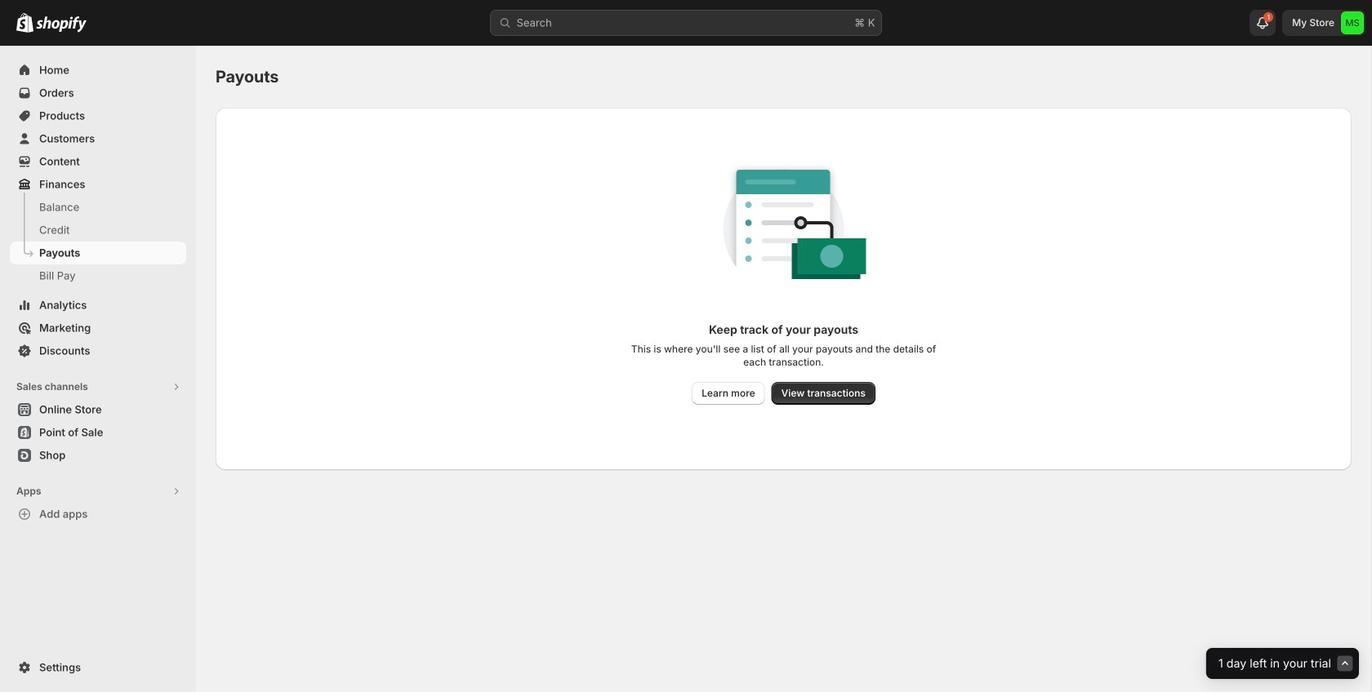 Task type: locate. For each thing, give the bounding box(es) containing it.
shopify image
[[16, 13, 33, 32], [36, 16, 87, 32]]

my store image
[[1341, 11, 1364, 34]]



Task type: vqa. For each thing, say whether or not it's contained in the screenshot.
the My Store icon
yes



Task type: describe. For each thing, give the bounding box(es) containing it.
1 horizontal spatial shopify image
[[36, 16, 87, 32]]

0 horizontal spatial shopify image
[[16, 13, 33, 32]]



